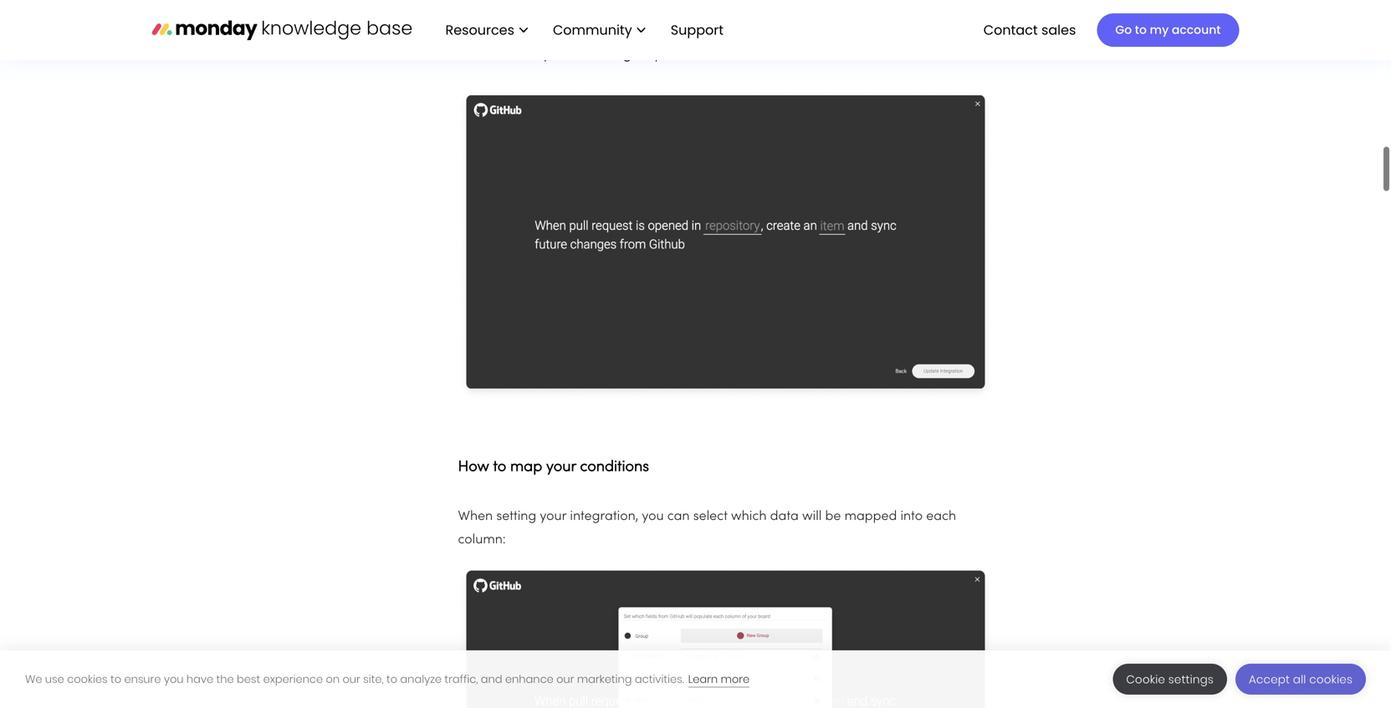 Task type: locate. For each thing, give the bounding box(es) containing it.
we use cookies to ensure you have the best experience on our site, to analyze traffic, and enhance our marketing activities. learn more
[[25, 672, 750, 687]]

list containing resources
[[429, 0, 737, 60]]

1 horizontal spatial our
[[556, 672, 574, 687]]

cookie
[[1126, 672, 1165, 688]]

go to my account link
[[1097, 13, 1239, 47]]

how to map your conditions link
[[458, 452, 649, 477]]

all
[[1293, 672, 1306, 688]]

account
[[1172, 22, 1221, 38]]

you
[[642, 511, 664, 523], [164, 672, 184, 687]]

list
[[429, 0, 737, 60]]

enhance
[[505, 672, 554, 687]]

contact sales
[[984, 20, 1076, 39]]

be
[[825, 511, 841, 523]]

cookies inside button
[[1309, 672, 1353, 688]]

you left have
[[164, 672, 184, 687]]

how
[[458, 460, 489, 475]]

use
[[45, 672, 64, 687]]

to
[[1135, 22, 1147, 38], [493, 460, 506, 475], [110, 672, 121, 687], [386, 672, 397, 687]]

cookie settings button
[[1113, 664, 1227, 695]]

cookies right all
[[1309, 672, 1353, 688]]

0 vertical spatial you
[[642, 511, 664, 523]]

traffic,
[[444, 672, 478, 687]]

we
[[25, 672, 42, 687]]

0 horizontal spatial you
[[164, 672, 184, 687]]

git_recipe.png image
[[458, 89, 993, 400]]

to right go
[[1135, 22, 1147, 38]]

your right setting
[[540, 511, 566, 523]]

accept all cookies button
[[1235, 664, 1366, 695]]

1 vertical spatial your
[[540, 511, 566, 523]]

you inside dialog
[[164, 672, 184, 687]]

1 horizontal spatial you
[[642, 511, 664, 523]]

you left can
[[642, 511, 664, 523]]

community link
[[545, 16, 654, 44]]

1 horizontal spatial cookies
[[1309, 672, 1353, 688]]

your
[[546, 460, 576, 475], [540, 511, 566, 523]]

0 horizontal spatial cookies
[[67, 672, 108, 687]]

sales
[[1041, 20, 1076, 39]]

cookies right use
[[67, 672, 108, 687]]

cookies
[[67, 672, 108, 687], [1309, 672, 1353, 688]]

accept
[[1249, 672, 1290, 688]]

group
[[623, 47, 664, 61]]

community
[[553, 20, 632, 39]]

mapped
[[845, 511, 897, 523]]

dialog
[[0, 651, 1391, 709]]

have
[[186, 672, 213, 687]]

how to map your conditions
[[458, 460, 649, 475]]

map
[[510, 460, 542, 475]]

our right enhance
[[556, 672, 574, 687]]

to right how
[[493, 460, 506, 475]]

learn more link
[[688, 672, 750, 688]]

can
[[667, 511, 690, 523]]

your right "map"
[[546, 460, 576, 475]]

my
[[1150, 22, 1169, 38]]

your inside when setting your integration, you can select which data will be mapped into each column:
[[540, 511, 566, 523]]

integration,
[[570, 511, 638, 523]]

support link
[[662, 16, 737, 44], [671, 20, 729, 39]]

0 horizontal spatial our
[[343, 672, 360, 687]]

when setting your integration, you can select which data will be mapped into each column:
[[458, 511, 956, 546]]

monday.com logo image
[[152, 12, 412, 47]]

2 cookies from the left
[[1309, 672, 1353, 688]]

on
[[326, 672, 340, 687]]

1 vertical spatial you
[[164, 672, 184, 687]]

which
[[731, 511, 767, 523]]

our right on
[[343, 672, 360, 687]]

marketing
[[577, 672, 632, 687]]

our
[[343, 672, 360, 687], [556, 672, 574, 687]]

data
[[770, 511, 799, 523]]

1 cookies from the left
[[67, 672, 108, 687]]

will
[[802, 511, 822, 523]]

select
[[693, 511, 728, 523]]



Task type: vqa. For each thing, say whether or not it's contained in the screenshot.
Cookie
yes



Task type: describe. For each thing, give the bounding box(es) containing it.
each
[[926, 511, 956, 523]]

1 our from the left
[[343, 672, 360, 687]]

conditions
[[580, 460, 649, 475]]

into
[[900, 511, 923, 523]]

contact
[[984, 20, 1038, 39]]

git_mapping.png image
[[458, 565, 993, 709]]

0 vertical spatial your
[[546, 460, 576, 475]]

go
[[1115, 22, 1132, 38]]

go to my account
[[1115, 22, 1221, 38]]

cookies for all
[[1309, 672, 1353, 688]]

you inside when setting your integration, you can select which data will be mapped into each column:
[[642, 511, 664, 523]]

more
[[721, 672, 750, 687]]

support
[[671, 20, 724, 39]]

dialog containing cookie settings
[[0, 651, 1391, 709]]

activities.
[[635, 672, 684, 687]]

group .
[[623, 47, 671, 61]]

best
[[237, 672, 260, 687]]

to inside main element
[[1135, 22, 1147, 38]]

accept all cookies
[[1249, 672, 1353, 688]]

the
[[216, 672, 234, 687]]

support link up .
[[662, 16, 737, 44]]

settings
[[1168, 672, 1214, 688]]

main element
[[429, 0, 1239, 60]]

and
[[481, 672, 502, 687]]

to right site,
[[386, 672, 397, 687]]

to left ensure
[[110, 672, 121, 687]]

resources link
[[437, 16, 536, 44]]

ensure
[[124, 672, 161, 687]]

column:
[[458, 534, 506, 546]]

when
[[458, 511, 493, 523]]

experience
[[263, 672, 323, 687]]

resources
[[445, 20, 514, 39]]

.
[[664, 47, 667, 61]]

cookie settings
[[1126, 672, 1214, 688]]

support link up group .
[[671, 20, 729, 39]]

contact sales link
[[975, 16, 1084, 44]]

analyze
[[400, 672, 442, 687]]

cookies for use
[[67, 672, 108, 687]]

learn
[[688, 672, 718, 687]]

setting
[[496, 511, 536, 523]]

2 our from the left
[[556, 672, 574, 687]]

site,
[[363, 672, 384, 687]]



